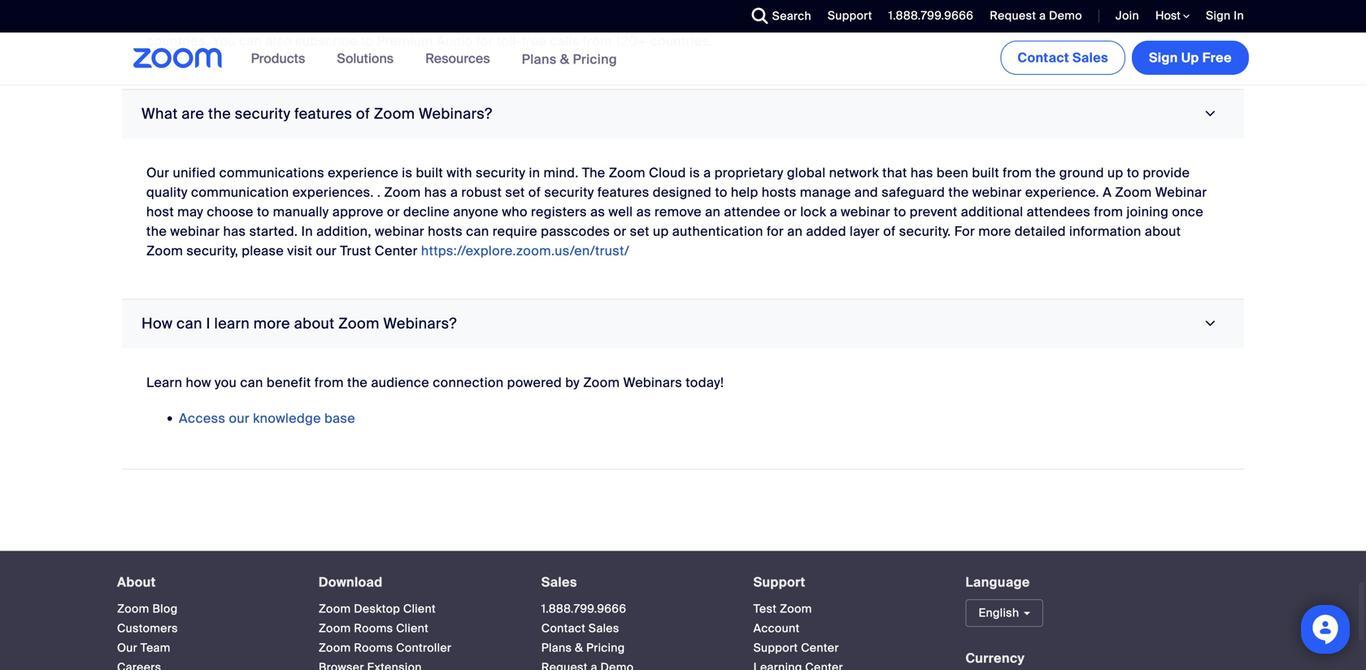 Task type: describe. For each thing, give the bounding box(es) containing it.
1 vertical spatial for
[[476, 32, 493, 50]]

a left demo
[[1040, 8, 1046, 23]]

products button
[[251, 33, 313, 85]]

support link right the any
[[828, 8, 873, 23]]

about inside the our unified communications experience is built with security in mind. the zoom cloud is a proprietary global network that has been built from the ground up to provide quality communication experiences. . zoom has a robust set of security features designed to help hosts manage and safeguard the webinar experience. a zoom webinar host may choose to manually approve or decline anyone who registers as well as remove an attendee or lock a webinar to prevent additional attendees from joining once the webinar has started. in addition, webinar hosts can require passcodes or set up authentication for an added layer of security. for more detailed information about zoom security, please visit our trust center
[[1145, 223, 1181, 240]]

the inside dropdown button
[[208, 104, 231, 123]]

the down been
[[949, 184, 969, 201]]

2 horizontal spatial in
[[1206, 0, 1218, 10]]

1.888.799.9666 for 1.888.799.9666
[[889, 8, 974, 23]]

language
[[966, 574, 1030, 591]]

visit
[[287, 242, 313, 259]]

from down 'on'
[[309, 13, 339, 30]]

to left "provide"
[[1127, 164, 1140, 181]]

our inside the our unified communications experience is built with security in mind. the zoom cloud is a proprietary global network that has been built from the ground up to provide quality communication experiences. . zoom has a robust set of security features designed to help hosts manage and safeguard the webinar experience. a zoom webinar host may choose to manually approve or decline anyone who registers as well as remove an attendee or lock a webinar to prevent additional attendees from joining once the webinar has started. in addition, webinar hosts can require passcodes or set up authentication for an added layer of security. for more detailed information about zoom security, please visit our trust center
[[146, 164, 170, 181]]

benefit
[[267, 374, 311, 391]]

safeguard
[[882, 184, 945, 201]]

& inside 1.888.799.9666 contact sales plans & pricing
[[575, 641, 583, 656]]

can right you
[[239, 32, 262, 50]]

1 horizontal spatial as
[[637, 203, 651, 220]]

0 horizontal spatial as
[[591, 203, 605, 220]]

quality inside "yes. zoom has data centers on several different continents to ensure a quality experience globally. as long as you have a decent internet connection, you can participate in or attend zoom webinars from anywhere zoom services are available. zoom offers unlimited voip from any internet connection, and global dial-in (toll applies) for 55 countries. you can also subscribe to premium audio for toll-free calls from 120+ countries."
[[593, 0, 635, 10]]

webinar down decline
[[375, 223, 425, 240]]

remove
[[655, 203, 702, 220]]

webinar up the additional
[[973, 184, 1022, 201]]

join link up meetings navigation
[[1116, 8, 1140, 23]]

base
[[325, 410, 355, 427]]

provide
[[1143, 164, 1190, 181]]

attendees
[[1027, 203, 1091, 220]]

support inside the test zoom account support center
[[754, 641, 798, 656]]

please
[[242, 242, 284, 259]]

support for support link to the right of the any
[[828, 8, 873, 23]]

has up safeguard
[[911, 164, 934, 181]]

the down host
[[146, 223, 167, 240]]

access our knowledge base link
[[179, 410, 355, 427]]

zoom up 120+
[[588, 13, 625, 30]]

account
[[754, 621, 800, 636]]

plans inside 1.888.799.9666 contact sales plans & pricing
[[542, 641, 572, 656]]

1 horizontal spatial you
[[835, 0, 857, 10]]

english button
[[966, 599, 1044, 627]]

security.
[[899, 223, 951, 240]]

from down a
[[1094, 203, 1124, 220]]

sales link
[[542, 574, 577, 591]]

0 vertical spatial hosts
[[762, 184, 797, 201]]

zoom inside the test zoom account support center
[[780, 602, 812, 617]]

plans inside product information navigation
[[522, 51, 557, 68]]

a right have
[[894, 0, 901, 10]]

pricing inside product information navigation
[[573, 51, 617, 68]]

premium
[[377, 32, 433, 50]]

several
[[344, 0, 389, 10]]

you
[[213, 32, 236, 50]]

sign in
[[1206, 8, 1245, 23]]

passcodes
[[541, 223, 610, 240]]

zoom down host
[[146, 242, 183, 259]]

may
[[177, 203, 203, 220]]

1 vertical spatial our
[[229, 410, 250, 427]]

0 vertical spatial set
[[505, 184, 525, 201]]

how can i learn more about zoom webinars? button
[[122, 300, 1245, 348]]

experience inside the our unified communications experience is built with security in mind. the zoom cloud is a proprietary global network that has been built from the ground up to provide quality communication experiences. . zoom has a robust set of security features designed to help hosts manage and safeguard the webinar experience. a zoom webinar host may choose to manually approve or decline anyone who registers as well as remove an attendee or lock a webinar to prevent additional attendees from joining once the webinar has started. in addition, webinar hosts can require passcodes or set up authentication for an added layer of security. for more detailed information about zoom security, please visit our trust center
[[328, 164, 399, 181]]

global inside "yes. zoom has data centers on several different continents to ensure a quality experience globally. as long as you have a decent internet connection, you can participate in or attend zoom webinars from anywhere zoom services are available. zoom offers unlimited voip from any internet connection, and global dial-in (toll applies) for 55 countries. you can also subscribe to premium audio for toll-free calls from 120+ countries."
[[978, 13, 1017, 30]]

currency
[[966, 650, 1025, 667]]

zoom down the solutions dropdown button
[[374, 104, 415, 123]]

meetings navigation
[[998, 33, 1253, 78]]

data
[[242, 0, 270, 10]]

or left lock
[[784, 203, 797, 220]]

2 vertical spatial security
[[544, 184, 594, 201]]

on
[[325, 0, 340, 10]]

learn
[[146, 374, 182, 391]]

1 horizontal spatial up
[[1108, 164, 1124, 181]]

have
[[860, 0, 890, 10]]

1 built from the left
[[416, 164, 443, 181]]

authentication
[[673, 223, 764, 240]]

from up the additional
[[1003, 164, 1032, 181]]

& inside product information navigation
[[560, 51, 570, 68]]

learn how you can benefit from the audience connection powered by zoom webinars today!
[[146, 374, 724, 391]]

powered
[[507, 374, 562, 391]]

require
[[493, 223, 538, 240]]

from right calls
[[583, 32, 612, 50]]

55
[[1163, 13, 1179, 30]]

right image for what are the security features of zoom webinars?
[[1200, 106, 1222, 121]]

contact inside 1.888.799.9666 contact sales plans & pricing
[[542, 621, 586, 636]]

more inside the our unified communications experience is built with security in mind. the zoom cloud is a proprietary global network that has been built from the ground up to provide quality communication experiences. . zoom has a robust set of security features designed to help hosts manage and safeguard the webinar experience. a zoom webinar host may choose to manually approve or decline anyone who registers as well as remove an attendee or lock a webinar to prevent additional attendees from joining once the webinar has started. in addition, webinar hosts can require passcodes or set up authentication for an added layer of security. for more detailed information about zoom security, please visit our trust center
[[979, 223, 1012, 240]]

2 countries. from the left
[[650, 32, 713, 50]]

resources
[[425, 50, 490, 67]]

customers
[[117, 621, 178, 636]]

0 horizontal spatial you
[[215, 374, 237, 391]]

resources button
[[425, 33, 498, 85]]

webinar down may
[[170, 223, 220, 240]]

about link
[[117, 574, 156, 591]]

test zoom link
[[754, 602, 812, 617]]

a down with
[[450, 184, 458, 201]]

additional
[[961, 203, 1024, 220]]

our unified communications experience is built with security in mind. the zoom cloud is a proprietary global network that has been built from the ground up to provide quality communication experiences. . zoom has a robust set of security features designed to help hosts manage and safeguard the webinar experience. a zoom webinar host may choose to manually approve or decline anyone who registers as well as remove an attendee or lock a webinar to prevent additional attendees from joining once the webinar has started. in addition, webinar hosts can require passcodes or set up authentication for an added layer of security. for more detailed information about zoom security, please visit our trust center
[[146, 164, 1207, 259]]

or inside "yes. zoom has data centers on several different continents to ensure a quality experience globally. as long as you have a decent internet connection, you can participate in or attend zoom webinars from anywhere zoom services are available. zoom offers unlimited voip from any internet connection, and global dial-in (toll applies) for 55 countries. you can also subscribe to premium audio for toll-free calls from 120+ countries."
[[146, 13, 159, 30]]

request
[[990, 8, 1037, 23]]

quality inside the our unified communications experience is built with security in mind. the zoom cloud is a proprietary global network that has been built from the ground up to provide quality communication experiences. . zoom has a robust set of security features designed to help hosts manage and safeguard the webinar experience. a zoom webinar host may choose to manually approve or decline anyone who registers as well as remove an attendee or lock a webinar to prevent additional attendees from joining once the webinar has started. in addition, webinar hosts can require passcodes or set up authentication for an added layer of security. for more detailed information about zoom security, please visit our trust center
[[146, 184, 188, 201]]

has inside "yes. zoom has data centers on several different continents to ensure a quality experience globally. as long as you have a decent internet connection, you can participate in or attend zoom webinars from anywhere zoom services are available. zoom offers unlimited voip from any internet connection, and global dial-in (toll applies) for 55 countries. you can also subscribe to premium audio for toll-free calls from 120+ countries."
[[216, 0, 238, 10]]

a right ensure
[[582, 0, 590, 10]]

1 vertical spatial set
[[630, 223, 650, 240]]

1 vertical spatial sales
[[542, 574, 577, 591]]

zoom right by
[[583, 374, 620, 391]]

zoom inside zoom blog customers our team
[[117, 602, 149, 617]]

zoom right the .
[[384, 184, 421, 201]]

are inside "yes. zoom has data centers on several different continents to ensure a quality experience globally. as long as you have a decent internet connection, you can participate in or attend zoom webinars from anywhere zoom services are available. zoom offers unlimited voip from any internet connection, and global dial-in (toll applies) for 55 countries. you can also subscribe to premium audio for toll-free calls from 120+ countries."
[[502, 13, 523, 30]]

0 vertical spatial client
[[403, 602, 436, 617]]

1.888.799.9666 link
[[542, 602, 627, 617]]

main content containing what are the security features of zoom webinars?
[[0, 0, 1367, 551]]

for inside the our unified communications experience is built with security in mind. the zoom cloud is a proprietary global network that has been built from the ground up to provide quality communication experiences. . zoom has a robust set of security features designed to help hosts manage and safeguard the webinar experience. a zoom webinar host may choose to manually approve or decline anyone who registers as well as remove an attendee or lock a webinar to prevent additional attendees from joining once the webinar has started. in addition, webinar hosts can require passcodes or set up authentication for an added layer of security. for more detailed information about zoom security, please visit our trust center
[[767, 223, 784, 240]]

blog
[[152, 602, 178, 617]]

addition,
[[317, 223, 372, 240]]

search button
[[740, 0, 816, 33]]

anywhere
[[342, 13, 402, 30]]

1.888.799.9666 for 1.888.799.9666 contact sales plans & pricing
[[542, 602, 627, 617]]

any
[[795, 13, 817, 30]]

1 vertical spatial an
[[787, 223, 803, 240]]

mind.
[[544, 164, 579, 181]]

the up base
[[347, 374, 368, 391]]

1 horizontal spatial connection,
[[1005, 0, 1079, 10]]

free
[[1203, 49, 1232, 66]]

download
[[319, 574, 383, 591]]

search
[[772, 9, 812, 24]]

zoom up attend at the top
[[176, 0, 212, 10]]

desktop
[[354, 602, 400, 617]]

support link up test zoom link
[[754, 574, 806, 591]]

sign for sign in
[[1206, 8, 1231, 23]]

well
[[609, 203, 633, 220]]

1 is from the left
[[402, 164, 413, 181]]

contact inside meetings navigation
[[1018, 49, 1070, 66]]

english
[[979, 606, 1020, 621]]

can inside dropdown button
[[177, 314, 202, 333]]

zoom down different
[[406, 13, 442, 30]]

also
[[266, 32, 292, 50]]

about
[[117, 574, 156, 591]]

manually
[[273, 203, 329, 220]]

banner containing contact sales
[[114, 33, 1253, 86]]

unified
[[173, 164, 216, 181]]

center inside the test zoom account support center
[[801, 641, 839, 656]]

today!
[[686, 374, 724, 391]]

once
[[1172, 203, 1204, 220]]

toll-
[[497, 32, 522, 50]]

proprietary
[[715, 164, 784, 181]]

the up experience.
[[1036, 164, 1056, 181]]

1 vertical spatial security
[[476, 164, 526, 181]]

host button
[[1156, 8, 1190, 24]]

security inside what are the security features of zoom webinars? dropdown button
[[235, 104, 291, 123]]

continents
[[449, 0, 516, 10]]

a right lock
[[830, 203, 838, 220]]

contact sales
[[1018, 49, 1109, 66]]

in inside the our unified communications experience is built with security in mind. the zoom cloud is a proprietary global network that has been built from the ground up to provide quality communication experiences. . zoom has a robust set of security features designed to help hosts manage and safeguard the webinar experience. a zoom webinar host may choose to manually approve or decline anyone who registers as well as remove an attendee or lock a webinar to prevent additional attendees from joining once the webinar has started. in addition, webinar hosts can require passcodes or set up authentication for an added layer of security. for more detailed information about zoom security, please visit our trust center
[[301, 223, 313, 240]]

join
[[1116, 8, 1140, 23]]

webinars? for how can i learn more about zoom webinars?
[[383, 314, 457, 333]]

has up decline
[[424, 184, 447, 201]]

webinars inside "yes. zoom has data centers on several different continents to ensure a quality experience globally. as long as you have a decent internet connection, you can participate in or attend zoom webinars from anywhere zoom services are available. zoom offers unlimited voip from any internet connection, and global dial-in (toll applies) for 55 countries. you can also subscribe to premium audio for toll-free calls from 120+ countries."
[[247, 13, 306, 30]]

0 vertical spatial in
[[1234, 8, 1245, 23]]

our inside the our unified communications experience is built with security in mind. the zoom cloud is a proprietary global network that has been built from the ground up to provide quality communication experiences. . zoom has a robust set of security features designed to help hosts manage and safeguard the webinar experience. a zoom webinar host may choose to manually approve or decline anyone who registers as well as remove an attendee or lock a webinar to prevent additional attendees from joining once the webinar has started. in addition, webinar hosts can require passcodes or set up authentication for an added layer of security. for more detailed information about zoom security, please visit our trust center
[[316, 242, 337, 259]]

experiences.
[[293, 184, 374, 201]]

started.
[[249, 223, 298, 240]]

what are the security features of zoom webinars?
[[142, 104, 493, 123]]

by
[[566, 374, 580, 391]]

sign up free button
[[1132, 41, 1249, 75]]

sales inside meetings navigation
[[1073, 49, 1109, 66]]

account link
[[754, 621, 800, 636]]

0 vertical spatial for
[[1142, 13, 1159, 30]]

2 horizontal spatial you
[[1083, 0, 1105, 10]]

plans & pricing
[[522, 51, 617, 68]]

0 horizontal spatial an
[[705, 203, 721, 220]]

support for support link over test zoom link
[[754, 574, 806, 591]]

how
[[186, 374, 211, 391]]

1 vertical spatial in
[[1048, 13, 1059, 30]]

global inside the our unified communications experience is built with security in mind. the zoom cloud is a proprietary global network that has been built from the ground up to provide quality communication experiences. . zoom has a robust set of security features designed to help hosts manage and safeguard the webinar experience. a zoom webinar host may choose to manually approve or decline anyone who registers as well as remove an attendee or lock a webinar to prevent additional attendees from joining once the webinar has started. in addition, webinar hosts can require passcodes or set up authentication for an added layer of security. for more detailed information about zoom security, please visit our trust center
[[787, 164, 826, 181]]

i
[[206, 314, 211, 333]]

or left decline
[[387, 203, 400, 220]]

for
[[955, 223, 975, 240]]



Task type: vqa. For each thing, say whether or not it's contained in the screenshot.
rightmost "Contact Sales" link
yes



Task type: locate. For each thing, give the bounding box(es) containing it.
or down yes.
[[146, 13, 159, 30]]

zoom up customers link
[[117, 602, 149, 617]]

webinars? up learn how you can benefit from the audience connection powered by zoom webinars today!
[[383, 314, 457, 333]]

0 horizontal spatial are
[[182, 104, 204, 123]]

2 built from the left
[[972, 164, 1000, 181]]

attend
[[163, 13, 203, 30]]

contact down the dial-
[[1018, 49, 1070, 66]]

lock
[[801, 203, 827, 220]]

features inside dropdown button
[[294, 104, 352, 123]]

1 vertical spatial plans
[[542, 641, 572, 656]]

zoom rooms controller link
[[319, 641, 452, 656]]

webinars left today!
[[623, 374, 682, 391]]

our team link
[[117, 641, 171, 656]]

about down joining
[[1145, 223, 1181, 240]]

from down as
[[762, 13, 792, 30]]

in down manually
[[301, 223, 313, 240]]

cloud
[[649, 164, 686, 181]]

audience
[[371, 374, 429, 391]]

0 vertical spatial quality
[[593, 0, 635, 10]]

solutions button
[[337, 33, 401, 85]]

subscribe
[[295, 32, 358, 50]]

about inside dropdown button
[[294, 314, 335, 333]]

1 horizontal spatial are
[[502, 13, 523, 30]]

0 horizontal spatial is
[[402, 164, 413, 181]]

quality up offers
[[593, 0, 635, 10]]

ensure
[[536, 0, 579, 10]]

knowledge
[[253, 410, 321, 427]]

pricing inside 1.888.799.9666 contact sales plans & pricing
[[586, 641, 625, 656]]

global up manage
[[787, 164, 826, 181]]

zoom right the
[[609, 164, 646, 181]]

choose
[[207, 203, 254, 220]]

robust
[[462, 184, 502, 201]]

are up the toll-
[[502, 13, 523, 30]]

0 horizontal spatial quality
[[146, 184, 188, 201]]

2 vertical spatial of
[[884, 223, 896, 240]]

0 horizontal spatial connection,
[[873, 13, 947, 30]]

1 horizontal spatial sales
[[589, 621, 620, 636]]

sign for sign up free
[[1149, 49, 1178, 66]]

internet right decent
[[952, 0, 1001, 10]]

0 horizontal spatial experience
[[328, 164, 399, 181]]

host
[[1156, 8, 1184, 23]]

can up applies)
[[1108, 0, 1131, 10]]

1 vertical spatial &
[[575, 641, 583, 656]]

webinar
[[973, 184, 1022, 201], [841, 203, 891, 220], [170, 223, 220, 240], [375, 223, 425, 240]]

support link right long
[[816, 0, 877, 33]]

trust
[[340, 242, 371, 259]]

as right well
[[637, 203, 651, 220]]

0 horizontal spatial sign
[[1149, 49, 1178, 66]]

1 horizontal spatial our
[[316, 242, 337, 259]]

1 vertical spatial more
[[254, 314, 290, 333]]

zoom down zoom rooms client link
[[319, 641, 351, 656]]

0 vertical spatial global
[[978, 13, 1017, 30]]

0 horizontal spatial webinars
[[247, 13, 306, 30]]

0 vertical spatial webinars?
[[419, 104, 493, 123]]

& down calls
[[560, 51, 570, 68]]

(toll
[[1063, 13, 1086, 30]]

learn
[[214, 314, 250, 333]]

0 horizontal spatial security
[[235, 104, 291, 123]]

a up the designed
[[704, 164, 711, 181]]

1 horizontal spatial hosts
[[762, 184, 797, 201]]

our right the access
[[229, 410, 250, 427]]

0 vertical spatial webinars
[[247, 13, 306, 30]]

quality
[[593, 0, 635, 10], [146, 184, 188, 201]]

contact down 1.888.799.9666 'link'
[[542, 621, 586, 636]]

1 countries. from the left
[[146, 32, 209, 50]]

to left ensure
[[520, 0, 532, 10]]

sales down (toll
[[1073, 49, 1109, 66]]

2 vertical spatial support
[[754, 641, 798, 656]]

can down anyone on the left of the page
[[466, 223, 489, 240]]

main content
[[0, 0, 1367, 551]]

0 horizontal spatial features
[[294, 104, 352, 123]]

0 horizontal spatial hosts
[[428, 223, 463, 240]]

zoom up audience
[[338, 314, 380, 333]]

that
[[883, 164, 907, 181]]

global
[[978, 13, 1017, 30], [787, 164, 826, 181]]

connection
[[433, 374, 504, 391]]

controller
[[396, 641, 452, 656]]

product information navigation
[[239, 33, 629, 86]]

to down safeguard
[[894, 203, 907, 220]]

1 vertical spatial contact
[[542, 621, 586, 636]]

1 vertical spatial right image
[[1200, 316, 1222, 331]]

zoom logo image
[[133, 48, 223, 68]]

0 vertical spatial features
[[294, 104, 352, 123]]

webinar up layer
[[841, 203, 891, 220]]

sales down 1.888.799.9666 'link'
[[589, 621, 620, 636]]

services
[[446, 13, 499, 30]]

about
[[1145, 223, 1181, 240], [294, 314, 335, 333]]

1 vertical spatial global
[[787, 164, 826, 181]]

2 rooms from the top
[[354, 641, 393, 656]]

are inside what are the security features of zoom webinars? dropdown button
[[182, 104, 204, 123]]

contact sales link inside meetings navigation
[[1001, 41, 1126, 75]]

sign up free
[[1149, 49, 1232, 66]]

zoom
[[176, 0, 212, 10], [207, 13, 244, 30], [406, 13, 442, 30], [588, 13, 625, 30], [374, 104, 415, 123], [609, 164, 646, 181], [384, 184, 421, 201], [1115, 184, 1152, 201], [146, 242, 183, 259], [338, 314, 380, 333], [583, 374, 620, 391], [117, 602, 149, 617], [319, 602, 351, 617], [780, 602, 812, 617], [319, 621, 351, 636], [319, 641, 351, 656]]

0 horizontal spatial contact
[[542, 621, 586, 636]]

connection, up the dial-
[[1005, 0, 1079, 10]]

0 vertical spatial our
[[316, 242, 337, 259]]

0 horizontal spatial center
[[375, 242, 418, 259]]

anyone
[[453, 203, 499, 220]]

1 vertical spatial in
[[301, 223, 313, 240]]

support right the any
[[828, 8, 873, 23]]

zoom rooms client link
[[319, 621, 429, 636]]

connection,
[[1005, 0, 1079, 10], [873, 13, 947, 30]]

1 horizontal spatial in
[[1048, 13, 1059, 30]]

is up decline
[[402, 164, 413, 181]]

center inside the our unified communications experience is built with security in mind. the zoom cloud is a proprietary global network that has been built from the ground up to provide quality communication experiences. . zoom has a robust set of security features designed to help hosts manage and safeguard the webinar experience. a zoom webinar host may choose to manually approve or decline anyone who registers as well as remove an attendee or lock a webinar to prevent additional attendees from joining once the webinar has started. in addition, webinar hosts can require passcodes or set up authentication for an added layer of security. for more detailed information about zoom security, please visit our trust center
[[375, 242, 418, 259]]

designed
[[653, 184, 712, 201]]

.
[[377, 184, 381, 201]]

2 right image from the top
[[1200, 316, 1222, 331]]

of up registers
[[529, 184, 541, 201]]

security
[[235, 104, 291, 123], [476, 164, 526, 181], [544, 184, 594, 201]]

2 horizontal spatial sales
[[1073, 49, 1109, 66]]

the right what at left top
[[208, 104, 231, 123]]

2 horizontal spatial security
[[544, 184, 594, 201]]

security down products
[[235, 104, 291, 123]]

access
[[179, 410, 226, 427]]

support up test zoom link
[[754, 574, 806, 591]]

1 vertical spatial support
[[754, 574, 806, 591]]

and inside "yes. zoom has data centers on several different continents to ensure a quality experience globally. as long as you have a decent internet connection, you can participate in or attend zoom webinars from anywhere zoom services are available. zoom offers unlimited voip from any internet connection, and global dial-in (toll applies) for 55 countries. you can also subscribe to premium audio for toll-free calls from 120+ countries."
[[951, 13, 974, 30]]

to up solutions
[[361, 32, 373, 50]]

1 horizontal spatial of
[[529, 184, 541, 201]]

set down well
[[630, 223, 650, 240]]

hosts
[[762, 184, 797, 201], [428, 223, 463, 240]]

with
[[447, 164, 472, 181]]

webinar
[[1156, 184, 1207, 201]]

1 vertical spatial internet
[[820, 13, 869, 30]]

0 vertical spatial an
[[705, 203, 721, 220]]

0 vertical spatial 1.888.799.9666
[[889, 8, 974, 23]]

1 rooms from the top
[[354, 621, 393, 636]]

center
[[375, 242, 418, 259], [801, 641, 839, 656]]

0 vertical spatial of
[[356, 104, 370, 123]]

0 horizontal spatial our
[[229, 410, 250, 427]]

set
[[505, 184, 525, 201], [630, 223, 650, 240]]

voip
[[730, 13, 759, 30]]

right image for how can i learn more about zoom webinars?
[[1200, 316, 1222, 331]]

rooms
[[354, 621, 393, 636], [354, 641, 393, 656]]

contact sales link down (toll
[[1001, 41, 1126, 75]]

0 horizontal spatial for
[[476, 32, 493, 50]]

connection, down decent
[[873, 13, 947, 30]]

experience.
[[1026, 184, 1100, 201]]

0 vertical spatial pricing
[[573, 51, 617, 68]]

1 vertical spatial are
[[182, 104, 204, 123]]

0 horizontal spatial in
[[301, 223, 313, 240]]

security down mind.
[[544, 184, 594, 201]]

been
[[937, 164, 969, 181]]

sign inside button
[[1149, 49, 1178, 66]]

1 vertical spatial webinars?
[[383, 314, 457, 333]]

0 horizontal spatial 1.888.799.9666
[[542, 602, 627, 617]]

webinars?
[[419, 104, 493, 123], [383, 314, 457, 333]]

of inside dropdown button
[[356, 104, 370, 123]]

0 vertical spatial in
[[1206, 0, 1218, 10]]

1 vertical spatial pricing
[[586, 641, 625, 656]]

as inside "yes. zoom has data centers on several different continents to ensure a quality experience globally. as long as you have a decent internet connection, you can participate in or attend zoom webinars from anywhere zoom services are available. zoom offers unlimited voip from any internet connection, and global dial-in (toll applies) for 55 countries. you can also subscribe to premium audio for toll-free calls from 120+ countries."
[[817, 0, 832, 10]]

ground
[[1060, 164, 1104, 181]]

are right what at left top
[[182, 104, 204, 123]]

in inside the our unified communications experience is built with security in mind. the zoom cloud is a proprietary global network that has been built from the ground up to provide quality communication experiences. . zoom has a robust set of security features designed to help hosts manage and safeguard the webinar experience. a zoom webinar host may choose to manually approve or decline anyone who registers as well as remove an attendee or lock a webinar to prevent additional attendees from joining once the webinar has started. in addition, webinar hosts can require passcodes or set up authentication for an added layer of security. for more detailed information about zoom security, please visit our trust center
[[529, 164, 540, 181]]

audio
[[437, 32, 473, 50]]

communication
[[191, 184, 289, 201]]

0 horizontal spatial contact sales link
[[542, 621, 620, 636]]

0 vertical spatial and
[[951, 13, 974, 30]]

zoom up joining
[[1115, 184, 1152, 201]]

https://explore.zoom.us/en/trust/
[[421, 242, 630, 259]]

1 horizontal spatial &
[[575, 641, 583, 656]]

1 horizontal spatial quality
[[593, 0, 635, 10]]

more down the additional
[[979, 223, 1012, 240]]

what
[[142, 104, 178, 123]]

up down the remove
[[653, 223, 669, 240]]

tab list
[[122, 0, 1245, 470]]

experience inside "yes. zoom has data centers on several different continents to ensure a quality experience globally. as long as you have a decent internet connection, you can participate in or attend zoom webinars from anywhere zoom services are available. zoom offers unlimited voip from any internet connection, and global dial-in (toll applies) for 55 countries. you can also subscribe to premium audio for toll-free calls from 120+ countries."
[[638, 0, 709, 10]]

0 horizontal spatial built
[[416, 164, 443, 181]]

and
[[951, 13, 974, 30], [855, 184, 878, 201]]

hosts down decline
[[428, 223, 463, 240]]

1 horizontal spatial security
[[476, 164, 526, 181]]

0 horizontal spatial and
[[855, 184, 878, 201]]

test zoom account support center
[[754, 602, 839, 656]]

built right been
[[972, 164, 1000, 181]]

contact sales link
[[1001, 41, 1126, 75], [542, 621, 620, 636]]

1 vertical spatial and
[[855, 184, 878, 201]]

right image
[[1200, 106, 1222, 121], [1200, 316, 1222, 331]]

who
[[502, 203, 528, 220]]

right image inside what are the security features of zoom webinars? dropdown button
[[1200, 106, 1222, 121]]

1 vertical spatial contact sales link
[[542, 621, 620, 636]]

experience up the .
[[328, 164, 399, 181]]

and down network
[[855, 184, 878, 201]]

sales inside 1.888.799.9666 contact sales plans & pricing
[[589, 621, 620, 636]]

zoom desktop client link
[[319, 602, 436, 617]]

prevent
[[910, 203, 958, 220]]

center down test zoom link
[[801, 641, 839, 656]]

to up started.
[[257, 203, 270, 220]]

has
[[216, 0, 238, 10], [911, 164, 934, 181], [424, 184, 447, 201], [223, 223, 246, 240]]

1.888.799.9666 contact sales plans & pricing
[[542, 602, 627, 656]]

our down addition,
[[316, 242, 337, 259]]

0 vertical spatial contact sales link
[[1001, 41, 1126, 75]]

1.888.799.9666
[[889, 8, 974, 23], [542, 602, 627, 617]]

or down well
[[614, 223, 627, 240]]

1 vertical spatial quality
[[146, 184, 188, 201]]

communications
[[219, 164, 324, 181]]

zoom down zoom desktop client link
[[319, 621, 351, 636]]

from up base
[[315, 374, 344, 391]]

manage
[[800, 184, 851, 201]]

request a demo link
[[978, 0, 1087, 33], [990, 8, 1083, 23]]

1 vertical spatial about
[[294, 314, 335, 333]]

1 horizontal spatial contact sales link
[[1001, 41, 1126, 75]]

experience
[[638, 0, 709, 10], [328, 164, 399, 181]]

0 horizontal spatial set
[[505, 184, 525, 201]]

for down services at top
[[476, 32, 493, 50]]

0 vertical spatial up
[[1108, 164, 1124, 181]]

1 horizontal spatial center
[[801, 641, 839, 656]]

0 vertical spatial about
[[1145, 223, 1181, 240]]

0 horizontal spatial &
[[560, 51, 570, 68]]

zoom up account link
[[780, 602, 812, 617]]

1 horizontal spatial global
[[978, 13, 1017, 30]]

2 horizontal spatial of
[[884, 223, 896, 240]]

our
[[146, 164, 170, 181], [117, 641, 137, 656]]

zoom up you
[[207, 13, 244, 30]]

joining
[[1127, 203, 1169, 220]]

sales up 1.888.799.9666 'link'
[[542, 574, 577, 591]]

can left benefit
[[240, 374, 263, 391]]

webinars? for what are the security features of zoom webinars?
[[419, 104, 493, 123]]

access our knowledge base
[[179, 410, 355, 427]]

1 horizontal spatial our
[[146, 164, 170, 181]]

zoom down download
[[319, 602, 351, 617]]

rooms down zoom rooms client link
[[354, 641, 393, 656]]

and left the request on the top right of the page
[[951, 13, 974, 30]]

2 is from the left
[[690, 164, 700, 181]]

yes. zoom has data centers on several different continents to ensure a quality experience globally. as long as you have a decent internet connection, you can participate in or attend zoom webinars from anywhere zoom services are available. zoom offers unlimited voip from any internet connection, and global dial-in (toll applies) for 55 countries. you can also subscribe to premium audio for toll-free calls from 120+ countries.
[[146, 0, 1218, 50]]

different
[[393, 0, 446, 10]]

1 vertical spatial rooms
[[354, 641, 393, 656]]

1 horizontal spatial internet
[[952, 0, 1001, 10]]

tab list containing what are the security features of zoom webinars?
[[122, 0, 1245, 470]]

right image inside how can i learn more about zoom webinars? dropdown button
[[1200, 316, 1222, 331]]

2 horizontal spatial for
[[1142, 13, 1159, 30]]

in left (toll
[[1048, 13, 1059, 30]]

about up benefit
[[294, 314, 335, 333]]

the
[[208, 104, 231, 123], [1036, 164, 1056, 181], [949, 184, 969, 201], [146, 223, 167, 240], [347, 374, 368, 391]]

can left i
[[177, 314, 202, 333]]

security up robust
[[476, 164, 526, 181]]

1 horizontal spatial more
[[979, 223, 1012, 240]]

has left data
[[216, 0, 238, 10]]

1 horizontal spatial built
[[972, 164, 1000, 181]]

1 right image from the top
[[1200, 106, 1222, 121]]

1 vertical spatial webinars
[[623, 374, 682, 391]]

1 horizontal spatial countries.
[[650, 32, 713, 50]]

0 vertical spatial support
[[828, 8, 873, 23]]

is
[[402, 164, 413, 181], [690, 164, 700, 181]]

more right learn
[[254, 314, 290, 333]]

built left with
[[416, 164, 443, 181]]

features up well
[[598, 184, 650, 201]]

contact sales link down 1.888.799.9666 'link'
[[542, 621, 620, 636]]

our down customers
[[117, 641, 137, 656]]

0 vertical spatial are
[[502, 13, 523, 30]]

plans down free
[[522, 51, 557, 68]]

to left help
[[715, 184, 728, 201]]

for left 55
[[1142, 13, 1159, 30]]

features inside the our unified communications experience is built with security in mind. the zoom cloud is a proprietary global network that has been built from the ground up to provide quality communication experiences. . zoom has a robust set of security features designed to help hosts manage and safeguard the webinar experience. a zoom webinar host may choose to manually approve or decline anyone who registers as well as remove an attendee or lock a webinar to prevent additional attendees from joining once the webinar has started. in addition, webinar hosts can require passcodes or set up authentication for an added layer of security. for more detailed information about zoom security, please visit our trust center
[[598, 184, 650, 201]]

0 vertical spatial internet
[[952, 0, 1001, 10]]

how can i learn more about zoom webinars?
[[142, 314, 457, 333]]

calls
[[550, 32, 580, 50]]

1 vertical spatial client
[[396, 621, 429, 636]]

our left unified
[[146, 164, 170, 181]]

webinars up also at top left
[[247, 13, 306, 30]]

globally.
[[712, 0, 763, 10]]

more inside dropdown button
[[254, 314, 290, 333]]

join link left the host at right top
[[1104, 0, 1144, 33]]

pricing down calls
[[573, 51, 617, 68]]

1 horizontal spatial about
[[1145, 223, 1181, 240]]

1 horizontal spatial sign
[[1206, 8, 1231, 23]]

and inside the our unified communications experience is built with security in mind. the zoom cloud is a proprietary global network that has been built from the ground up to provide quality communication experiences. . zoom has a robust set of security features designed to help hosts manage and safeguard the webinar experience. a zoom webinar host may choose to manually approve or decline anyone who registers as well as remove an attendee or lock a webinar to prevent additional attendees from joining once the webinar has started. in addition, webinar hosts can require passcodes or set up authentication for an added layer of security. for more detailed information about zoom security, please visit our trust center
[[855, 184, 878, 201]]

customers link
[[117, 621, 178, 636]]

how
[[142, 314, 173, 333]]

1 horizontal spatial for
[[767, 223, 784, 240]]

1 vertical spatial connection,
[[873, 13, 947, 30]]

dial-
[[1020, 13, 1048, 30]]

countries. down "unlimited"
[[650, 32, 713, 50]]

0 horizontal spatial up
[[653, 223, 669, 240]]

banner
[[114, 33, 1253, 86]]

our inside zoom blog customers our team
[[117, 641, 137, 656]]

experience up "unlimited"
[[638, 0, 709, 10]]

yes.
[[146, 0, 172, 10]]

https://explore.zoom.us/en/trust/ link
[[421, 242, 630, 259]]

for
[[1142, 13, 1159, 30], [476, 32, 493, 50], [767, 223, 784, 240]]

has down choose
[[223, 223, 246, 240]]

1 vertical spatial center
[[801, 641, 839, 656]]

0 horizontal spatial countries.
[[146, 32, 209, 50]]

approve
[[332, 203, 384, 220]]

can inside the our unified communications experience is built with security in mind. the zoom cloud is a proprietary global network that has been built from the ground up to provide quality communication experiences. . zoom has a robust set of security features designed to help hosts manage and safeguard the webinar experience. a zoom webinar host may choose to manually approve or decline anyone who registers as well as remove an attendee or lock a webinar to prevent additional attendees from joining once the webinar has started. in addition, webinar hosts can require passcodes or set up authentication for an added layer of security. for more detailed information about zoom security, please visit our trust center
[[466, 223, 489, 240]]

& down 1.888.799.9666 'link'
[[575, 641, 583, 656]]



